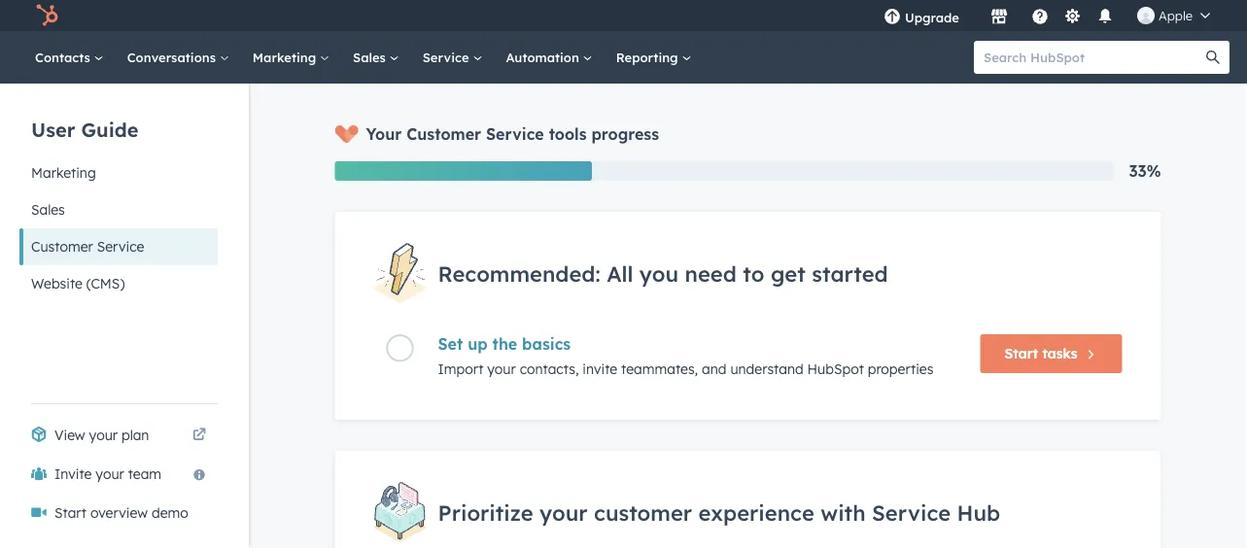 Task type: describe. For each thing, give the bounding box(es) containing it.
started
[[812, 260, 888, 287]]

settings image
[[1064, 8, 1082, 26]]

import
[[438, 361, 484, 378]]

contacts,
[[520, 361, 579, 378]]

get
[[771, 260, 806, 287]]

hubspot
[[807, 361, 864, 378]]

upgrade image
[[884, 9, 901, 26]]

website (cms) button
[[19, 265, 218, 302]]

0 vertical spatial sales
[[353, 49, 390, 65]]

website
[[31, 275, 83, 292]]

start tasks
[[1005, 345, 1078, 362]]

set up the basics import your contacts, invite teammates, and understand hubspot properties
[[438, 335, 934, 378]]

user
[[31, 117, 75, 141]]

hubspot image
[[35, 4, 58, 27]]

to
[[743, 260, 765, 287]]

help button
[[1024, 0, 1057, 31]]

conversations
[[127, 49, 220, 65]]

33%
[[1129, 161, 1161, 181]]

sales button
[[19, 192, 218, 228]]

tools
[[549, 124, 587, 144]]

your for view your plan
[[89, 427, 118, 444]]

customer inside customer service button
[[31, 238, 93, 255]]

set up the basics button
[[438, 335, 965, 354]]

service left "tools"
[[486, 124, 544, 144]]

and
[[702, 361, 727, 378]]

apple
[[1159, 7, 1193, 23]]

plan
[[121, 427, 149, 444]]

upgrade
[[905, 9, 960, 25]]

reporting link
[[604, 31, 703, 84]]

recommended:
[[438, 260, 601, 287]]

start tasks button
[[980, 335, 1122, 374]]

contacts
[[35, 49, 94, 65]]

the
[[492, 335, 517, 354]]

your
[[366, 124, 402, 144]]

invite
[[54, 466, 92, 483]]

conversations link
[[115, 31, 241, 84]]

customer service button
[[19, 228, 218, 265]]

settings link
[[1061, 5, 1085, 26]]

basics
[[522, 335, 571, 354]]

invite
[[583, 361, 617, 378]]

sales inside button
[[31, 201, 65, 218]]



Task type: locate. For each thing, give the bounding box(es) containing it.
0 vertical spatial marketing
[[253, 49, 320, 65]]

start for start overview demo
[[54, 505, 87, 522]]

customer
[[407, 124, 481, 144], [31, 238, 93, 255]]

menu item
[[973, 0, 977, 31]]

notifications button
[[1089, 0, 1122, 31]]

user guide
[[31, 117, 139, 141]]

service inside service link
[[423, 49, 473, 65]]

0 horizontal spatial marketing
[[31, 164, 96, 181]]

Search HubSpot search field
[[974, 41, 1212, 74]]

your right prioritize
[[540, 499, 588, 526]]

sales up your
[[353, 49, 390, 65]]

link opens in a new window image
[[192, 424, 206, 447], [192, 429, 206, 442]]

2 link opens in a new window image from the top
[[192, 429, 206, 442]]

tasks
[[1043, 345, 1078, 362]]

with
[[821, 499, 866, 526]]

start for start tasks
[[1005, 345, 1039, 362]]

your customer service tools progress progress bar
[[335, 161, 592, 181]]

menu containing apple
[[870, 0, 1224, 31]]

user guide views element
[[19, 84, 218, 302]]

help image
[[1031, 9, 1049, 26]]

1 horizontal spatial marketing
[[253, 49, 320, 65]]

view
[[54, 427, 85, 444]]

up
[[468, 335, 488, 354]]

prioritize your customer experience with service hub
[[438, 499, 1001, 526]]

customer up website
[[31, 238, 93, 255]]

start left tasks
[[1005, 345, 1039, 362]]

bob builder image
[[1137, 7, 1155, 24]]

contacts link
[[23, 31, 115, 84]]

(cms)
[[86, 275, 125, 292]]

1 vertical spatial marketing
[[31, 164, 96, 181]]

customer up your customer service tools progress progress bar
[[407, 124, 481, 144]]

search image
[[1207, 51, 1220, 64]]

hubspot link
[[23, 4, 73, 27]]

0 horizontal spatial sales
[[31, 201, 65, 218]]

marketplaces image
[[991, 9, 1008, 26]]

properties
[[868, 361, 934, 378]]

start
[[1005, 345, 1039, 362], [54, 505, 87, 522]]

understand
[[730, 361, 804, 378]]

1 link opens in a new window image from the top
[[192, 424, 206, 447]]

website (cms)
[[31, 275, 125, 292]]

your inside button
[[96, 466, 124, 483]]

sales
[[353, 49, 390, 65], [31, 201, 65, 218]]

invite your team
[[54, 466, 161, 483]]

recommended: all you need to get started
[[438, 260, 888, 287]]

customer
[[594, 499, 692, 526]]

sales up customer service
[[31, 201, 65, 218]]

marketing inside button
[[31, 164, 96, 181]]

marketing button
[[19, 155, 218, 192]]

your for prioritize your customer experience with service hub
[[540, 499, 588, 526]]

need
[[685, 260, 737, 287]]

1 horizontal spatial start
[[1005, 345, 1039, 362]]

your inside set up the basics import your contacts, invite teammates, and understand hubspot properties
[[487, 361, 516, 378]]

view your plan link
[[19, 416, 218, 455]]

progress
[[592, 124, 659, 144]]

marketing
[[253, 49, 320, 65], [31, 164, 96, 181]]

set
[[438, 335, 463, 354]]

service right sales link
[[423, 49, 473, 65]]

marketing link
[[241, 31, 341, 84]]

automation
[[506, 49, 583, 65]]

guide
[[81, 117, 139, 141]]

marketing left sales link
[[253, 49, 320, 65]]

search button
[[1197, 41, 1230, 74]]

menu
[[870, 0, 1224, 31]]

reporting
[[616, 49, 682, 65]]

service left hub
[[872, 499, 951, 526]]

service
[[423, 49, 473, 65], [486, 124, 544, 144], [97, 238, 144, 255], [872, 499, 951, 526]]

1 vertical spatial start
[[54, 505, 87, 522]]

1 horizontal spatial sales
[[353, 49, 390, 65]]

your left the team
[[96, 466, 124, 483]]

service link
[[411, 31, 494, 84]]

sales link
[[341, 31, 411, 84]]

0 vertical spatial start
[[1005, 345, 1039, 362]]

start overview demo link
[[19, 494, 218, 533]]

0 horizontal spatial start
[[54, 505, 87, 522]]

view your plan
[[54, 427, 149, 444]]

your customer service tools progress
[[366, 124, 659, 144]]

notifications image
[[1097, 9, 1114, 26]]

start overview demo
[[54, 505, 188, 522]]

your
[[487, 361, 516, 378], [89, 427, 118, 444], [96, 466, 124, 483], [540, 499, 588, 526]]

start down invite
[[54, 505, 87, 522]]

teammates,
[[621, 361, 698, 378]]

hub
[[957, 499, 1001, 526]]

1 vertical spatial customer
[[31, 238, 93, 255]]

all
[[607, 260, 633, 287]]

marketing down user
[[31, 164, 96, 181]]

your left plan
[[89, 427, 118, 444]]

1 vertical spatial sales
[[31, 201, 65, 218]]

service down 'sales' button
[[97, 238, 144, 255]]

you
[[640, 260, 679, 287]]

invite your team button
[[19, 455, 218, 494]]

your down the
[[487, 361, 516, 378]]

marketplaces button
[[979, 0, 1020, 31]]

demo
[[152, 505, 188, 522]]

apple button
[[1126, 0, 1222, 31]]

overview
[[90, 505, 148, 522]]

start inside button
[[1005, 345, 1039, 362]]

experience
[[699, 499, 815, 526]]

team
[[128, 466, 161, 483]]

automation link
[[494, 31, 604, 84]]

1 horizontal spatial customer
[[407, 124, 481, 144]]

prioritize
[[438, 499, 533, 526]]

0 horizontal spatial customer
[[31, 238, 93, 255]]

your for invite your team
[[96, 466, 124, 483]]

0 vertical spatial customer
[[407, 124, 481, 144]]

service inside customer service button
[[97, 238, 144, 255]]

customer service
[[31, 238, 144, 255]]



Task type: vqa. For each thing, say whether or not it's contained in the screenshot.
leftmost Define your deal stages
no



